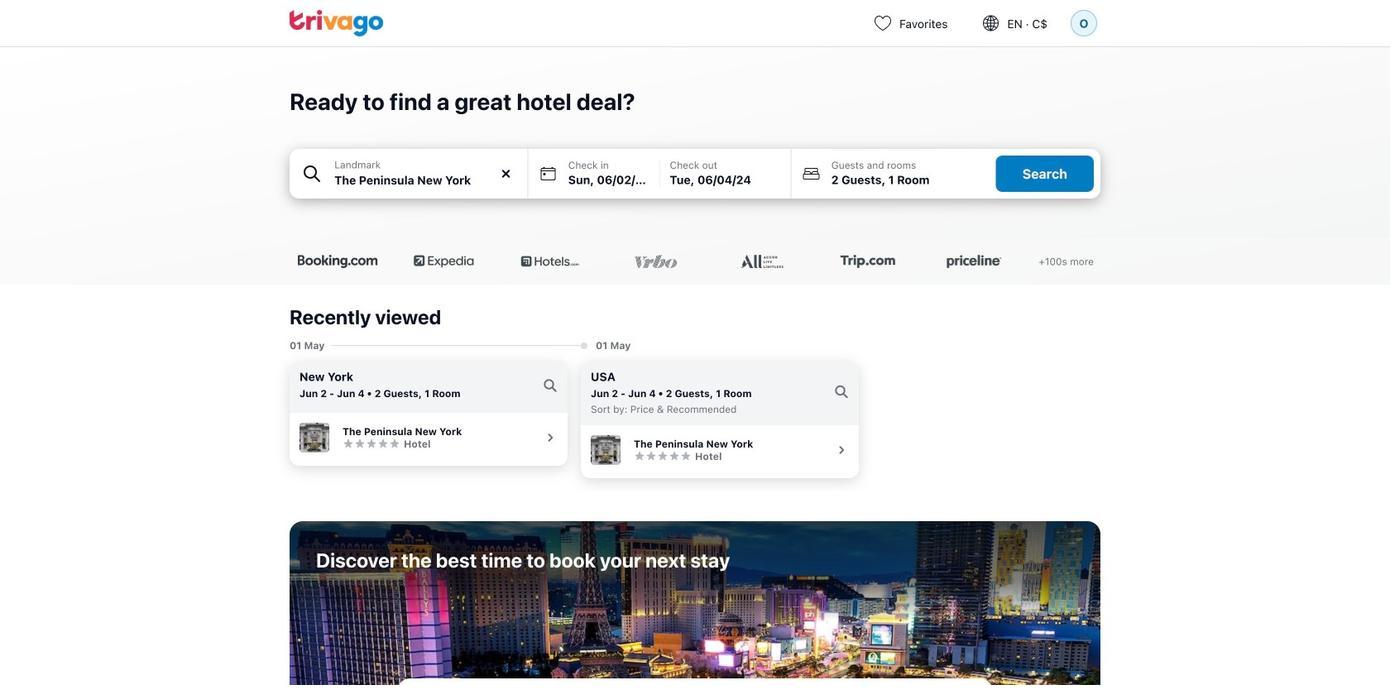 Task type: vqa. For each thing, say whether or not it's contained in the screenshot.
VRBO image
yes



Task type: locate. For each thing, give the bounding box(es) containing it.
booking.com image
[[296, 255, 379, 268]]

None field
[[290, 149, 528, 199]]

Where to? search field
[[335, 172, 518, 189]]

priceline image
[[933, 255, 1016, 268]]

trip.com image
[[827, 255, 910, 268]]

expedia image
[[403, 255, 485, 268]]



Task type: describe. For each thing, give the bounding box(es) containing it.
vrbo image
[[615, 255, 698, 268]]

trivago logo image
[[290, 10, 384, 36]]

hotels.com image
[[509, 255, 591, 268]]

accor image
[[721, 255, 804, 268]]

clear image
[[499, 166, 514, 181]]



